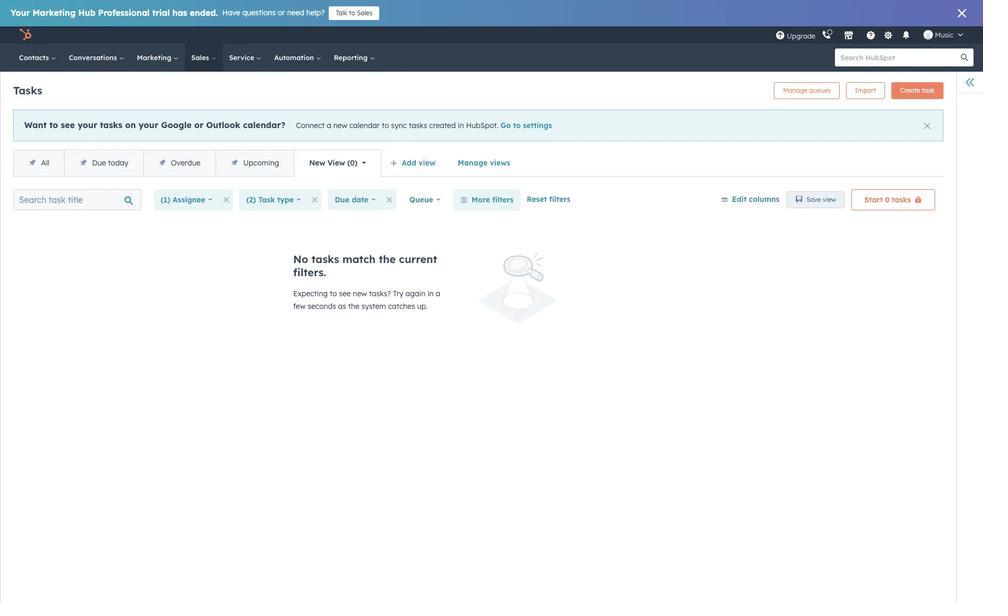Task type: vqa. For each thing, say whether or not it's contained in the screenshot.
Account General link
no



Task type: describe. For each thing, give the bounding box(es) containing it.
hubspot.
[[466, 121, 499, 130]]

(1) assignee button
[[154, 189, 220, 210]]

1 your from the left
[[78, 120, 97, 130]]

marketing link
[[131, 43, 185, 72]]

queue
[[410, 195, 433, 205]]

greg robinson image
[[924, 30, 934, 40]]

due today
[[92, 158, 128, 168]]

reporting
[[334, 53, 370, 62]]

save
[[807, 196, 821, 203]]

1 vertical spatial marketing
[[137, 53, 173, 62]]

settings link
[[882, 29, 896, 40]]

hub
[[78, 7, 96, 18]]

marketplaces button
[[838, 26, 860, 43]]

expecting
[[293, 289, 328, 298]]

talk to sales
[[336, 9, 373, 17]]

music
[[936, 31, 954, 39]]

to for expecting
[[330, 289, 337, 298]]

view for save view
[[823, 196, 837, 203]]

due date button
[[328, 189, 383, 210]]

see for new
[[339, 289, 351, 298]]

to right 'go'
[[514, 121, 521, 130]]

settings image
[[884, 31, 894, 40]]

conversations link
[[63, 43, 131, 72]]

hubspot image
[[19, 28, 32, 41]]

sales inside talk to sales button
[[357, 9, 373, 17]]

have
[[222, 8, 240, 17]]

(
[[348, 158, 350, 168]]

tasks left on
[[100, 120, 123, 130]]

view for add view
[[419, 158, 436, 168]]

views
[[490, 158, 511, 168]]

as
[[338, 302, 346, 311]]

the inside no tasks match the current filters.
[[379, 253, 396, 266]]

(1)
[[161, 195, 170, 205]]

to left sync
[[382, 121, 389, 130]]

filters.
[[293, 266, 326, 279]]

talk to sales button
[[329, 6, 380, 20]]

(2) task type
[[246, 195, 294, 205]]

ended.
[[190, 7, 218, 18]]

reporting link
[[328, 43, 381, 72]]

in inside the want to see your tasks on your google or outlook calendar? alert
[[458, 121, 464, 130]]

no tasks match the current filters.
[[293, 253, 437, 279]]

0 vertical spatial marketing
[[33, 7, 76, 18]]

professional
[[98, 7, 150, 18]]

seconds
[[308, 302, 336, 311]]

new view ( 0 )
[[309, 158, 358, 168]]

(2)
[[246, 195, 256, 205]]

add view button
[[384, 152, 445, 173]]

more
[[472, 195, 490, 205]]

due for due date
[[335, 195, 350, 205]]

reset
[[527, 195, 547, 204]]

Search task title search field
[[13, 189, 141, 210]]

go to settings link
[[501, 121, 552, 130]]

help button
[[862, 26, 880, 43]]

service
[[229, 53, 256, 62]]

reset filters button
[[527, 189, 571, 204]]

save view button
[[786, 191, 846, 208]]

upgrade
[[788, 31, 816, 40]]

see for your
[[61, 120, 75, 130]]

filters for more filters
[[493, 195, 514, 205]]

save view
[[807, 196, 837, 203]]

upcoming link
[[215, 150, 294, 176]]

catches
[[388, 302, 415, 311]]

add view
[[402, 158, 436, 168]]

assignee
[[173, 195, 205, 205]]

view
[[328, 158, 345, 168]]

(2) task type button
[[240, 189, 308, 210]]

more filters link
[[454, 189, 521, 210]]

talk
[[336, 9, 347, 17]]

connect
[[296, 121, 325, 130]]

connect a new calendar to sync tasks created in hubspot. go to settings
[[296, 121, 552, 130]]

0 horizontal spatial 0
[[350, 158, 355, 168]]

due today link
[[64, 150, 143, 176]]

outlook
[[206, 120, 241, 130]]

try
[[393, 289, 404, 298]]

or inside alert
[[194, 120, 204, 130]]

new
[[309, 158, 326, 168]]

google
[[161, 120, 192, 130]]

tasks inside no tasks match the current filters.
[[312, 253, 339, 266]]

sync
[[391, 121, 407, 130]]

manage queues link
[[775, 82, 840, 99]]

upcoming
[[243, 158, 279, 168]]

create
[[901, 86, 921, 94]]

create task link
[[892, 82, 944, 99]]

sales link
[[185, 43, 223, 72]]

match
[[343, 253, 376, 266]]

music button
[[918, 26, 970, 43]]

edit
[[733, 194, 747, 204]]

queue button
[[403, 189, 448, 210]]

all
[[41, 158, 49, 168]]

go
[[501, 121, 511, 130]]

due for due today
[[92, 158, 106, 168]]

search button
[[956, 48, 974, 66]]

import link
[[847, 82, 886, 99]]

start
[[865, 195, 883, 205]]

new inside the want to see your tasks on your google or outlook calendar? alert
[[334, 121, 348, 130]]

tasks inside button
[[892, 195, 911, 205]]

up.
[[417, 302, 428, 311]]

a inside expecting to see new tasks? try again in a few seconds as the system catches up.
[[436, 289, 441, 298]]

the inside expecting to see new tasks? try again in a few seconds as the system catches up.
[[349, 302, 360, 311]]



Task type: locate. For each thing, give the bounding box(es) containing it.
tasks
[[13, 84, 42, 97]]

1 vertical spatial or
[[194, 120, 204, 130]]

0 vertical spatial due
[[92, 158, 106, 168]]

a right connect
[[327, 121, 332, 130]]

0 vertical spatial 0
[[350, 158, 355, 168]]

add
[[402, 158, 417, 168]]

see
[[61, 120, 75, 130], [339, 289, 351, 298]]

)
[[355, 158, 358, 168]]

filters
[[550, 195, 571, 204], [493, 195, 514, 205]]

new left calendar
[[334, 121, 348, 130]]

1 horizontal spatial sales
[[357, 9, 373, 17]]

date
[[352, 195, 369, 205]]

filters right more on the left
[[493, 195, 514, 205]]

start 0 tasks button
[[852, 189, 936, 210]]

a right again
[[436, 289, 441, 298]]

today
[[108, 158, 128, 168]]

in up up.
[[428, 289, 434, 298]]

0 vertical spatial new
[[334, 121, 348, 130]]

manage left queues
[[784, 86, 808, 94]]

manage
[[784, 86, 808, 94], [458, 158, 488, 168]]

again
[[406, 289, 426, 298]]

sales left service
[[191, 53, 211, 62]]

calendar
[[350, 121, 380, 130]]

1 vertical spatial sales
[[191, 53, 211, 62]]

upgrade image
[[776, 31, 785, 40]]

0 right view on the top
[[350, 158, 355, 168]]

queues
[[810, 86, 831, 94]]

your
[[11, 7, 30, 18]]

or
[[278, 8, 285, 17], [194, 120, 204, 130]]

automation
[[274, 53, 316, 62]]

help?
[[306, 8, 325, 17]]

1 horizontal spatial your
[[139, 120, 158, 130]]

1 vertical spatial 0
[[886, 195, 890, 205]]

0 vertical spatial manage
[[784, 86, 808, 94]]

view
[[419, 158, 436, 168], [823, 196, 837, 203]]

your up due today 'link' in the top of the page
[[78, 120, 97, 130]]

1 horizontal spatial a
[[436, 289, 441, 298]]

menu
[[775, 26, 971, 43]]

tasks banner
[[13, 79, 944, 99]]

0 vertical spatial in
[[458, 121, 464, 130]]

1 horizontal spatial due
[[335, 195, 350, 205]]

or inside the your marketing hub professional trial has ended. have questions or need help?
[[278, 8, 285, 17]]

system
[[362, 302, 386, 311]]

to for want
[[49, 120, 58, 130]]

1 vertical spatial manage
[[458, 158, 488, 168]]

the right the as
[[349, 302, 360, 311]]

notifications image
[[902, 31, 911, 41]]

0 horizontal spatial filters
[[493, 195, 514, 205]]

expecting to see new tasks? try again in a few seconds as the system catches up.
[[293, 289, 441, 311]]

help image
[[867, 31, 876, 41]]

overdue link
[[143, 150, 215, 176]]

1 vertical spatial in
[[428, 289, 434, 298]]

task
[[923, 86, 935, 94]]

marketing left hub
[[33, 7, 76, 18]]

in
[[458, 121, 464, 130], [428, 289, 434, 298]]

manage views link
[[451, 152, 517, 173]]

the
[[379, 253, 396, 266], [349, 302, 360, 311]]

or left need
[[278, 8, 285, 17]]

your right on
[[139, 120, 158, 130]]

marketing down trial
[[137, 53, 173, 62]]

1 horizontal spatial the
[[379, 253, 396, 266]]

on
[[125, 120, 136, 130]]

1 horizontal spatial filters
[[550, 195, 571, 204]]

0 horizontal spatial marketing
[[33, 7, 76, 18]]

0 horizontal spatial due
[[92, 158, 106, 168]]

tasks right sync
[[409, 121, 427, 130]]

1 vertical spatial new
[[353, 289, 367, 298]]

menu containing music
[[775, 26, 971, 43]]

your marketing hub professional trial has ended. have questions or need help?
[[11, 7, 325, 18]]

new inside expecting to see new tasks? try again in a few seconds as the system catches up.
[[353, 289, 367, 298]]

due
[[92, 158, 106, 168], [335, 195, 350, 205]]

search image
[[962, 54, 969, 61]]

1 vertical spatial a
[[436, 289, 441, 298]]

more filters
[[472, 195, 514, 205]]

reset filters
[[527, 195, 571, 204]]

0 horizontal spatial sales
[[191, 53, 211, 62]]

close image
[[925, 123, 931, 129]]

in inside expecting to see new tasks? try again in a few seconds as the system catches up.
[[428, 289, 434, 298]]

import
[[855, 86, 877, 94]]

0 horizontal spatial new
[[334, 121, 348, 130]]

1 vertical spatial due
[[335, 195, 350, 205]]

service link
[[223, 43, 268, 72]]

tasks?
[[369, 289, 391, 298]]

new up system
[[353, 289, 367, 298]]

or right google
[[194, 120, 204, 130]]

manage for manage queues
[[784, 86, 808, 94]]

to up seconds
[[330, 289, 337, 298]]

view right add
[[419, 158, 436, 168]]

create task
[[901, 86, 935, 94]]

contacts link
[[13, 43, 63, 72]]

filters inside more filters link
[[493, 195, 514, 205]]

1 vertical spatial view
[[823, 196, 837, 203]]

view right the save
[[823, 196, 837, 203]]

0 horizontal spatial the
[[349, 302, 360, 311]]

navigation
[[13, 150, 381, 177]]

to for talk
[[349, 9, 355, 17]]

to
[[349, 9, 355, 17], [49, 120, 58, 130], [382, 121, 389, 130], [514, 121, 521, 130], [330, 289, 337, 298]]

contacts
[[19, 53, 51, 62]]

0 vertical spatial view
[[419, 158, 436, 168]]

0 right start
[[886, 195, 890, 205]]

sales right talk
[[357, 9, 373, 17]]

due inside 'link'
[[92, 158, 106, 168]]

1 horizontal spatial marketing
[[137, 53, 173, 62]]

filters right reset
[[550, 195, 571, 204]]

see right want
[[61, 120, 75, 130]]

1 horizontal spatial new
[[353, 289, 367, 298]]

1 horizontal spatial manage
[[784, 86, 808, 94]]

columns
[[749, 194, 780, 204]]

due date
[[335, 195, 369, 205]]

overdue
[[171, 158, 201, 168]]

1 horizontal spatial in
[[458, 121, 464, 130]]

0 horizontal spatial manage
[[458, 158, 488, 168]]

0 vertical spatial sales
[[357, 9, 373, 17]]

type
[[277, 195, 294, 205]]

manage for manage views
[[458, 158, 488, 168]]

0 horizontal spatial view
[[419, 158, 436, 168]]

manage left views
[[458, 158, 488, 168]]

tasks right "no"
[[312, 253, 339, 266]]

settings
[[523, 121, 552, 130]]

calendar?
[[243, 120, 286, 130]]

few
[[293, 302, 306, 311]]

want
[[24, 120, 47, 130]]

edit columns
[[733, 194, 780, 204]]

view inside add view 'popup button'
[[419, 158, 436, 168]]

1 horizontal spatial view
[[823, 196, 837, 203]]

new
[[334, 121, 348, 130], [353, 289, 367, 298]]

0 vertical spatial or
[[278, 8, 285, 17]]

conversations
[[69, 53, 119, 62]]

marketing
[[33, 7, 76, 18], [137, 53, 173, 62]]

0 vertical spatial the
[[379, 253, 396, 266]]

all link
[[14, 150, 64, 176]]

to inside button
[[349, 9, 355, 17]]

questions
[[242, 8, 276, 17]]

created
[[429, 121, 456, 130]]

1 horizontal spatial 0
[[886, 195, 890, 205]]

tasks right start
[[892, 195, 911, 205]]

1 horizontal spatial see
[[339, 289, 351, 298]]

due left date in the left top of the page
[[335, 195, 350, 205]]

0 horizontal spatial in
[[428, 289, 434, 298]]

need
[[287, 8, 304, 17]]

want to see your tasks on your google or outlook calendar? alert
[[13, 110, 944, 141]]

calling icon button
[[818, 28, 836, 42]]

2 your from the left
[[139, 120, 158, 130]]

see inside expecting to see new tasks? try again in a few seconds as the system catches up.
[[339, 289, 351, 298]]

filters inside the reset filters "button"
[[550, 195, 571, 204]]

task
[[258, 195, 275, 205]]

0 horizontal spatial or
[[194, 120, 204, 130]]

to inside expecting to see new tasks? try again in a few seconds as the system catches up.
[[330, 289, 337, 298]]

manage queues
[[784, 86, 831, 94]]

0 vertical spatial see
[[61, 120, 75, 130]]

view inside save view button
[[823, 196, 837, 203]]

due inside popup button
[[335, 195, 350, 205]]

a inside alert
[[327, 121, 332, 130]]

manage inside 'link'
[[784, 86, 808, 94]]

want to see your tasks on your google or outlook calendar?
[[24, 120, 286, 130]]

1 vertical spatial see
[[339, 289, 351, 298]]

to right talk
[[349, 9, 355, 17]]

due left today at the left of the page
[[92, 158, 106, 168]]

1 vertical spatial the
[[349, 302, 360, 311]]

Search HubSpot search field
[[836, 48, 965, 66]]

see inside alert
[[61, 120, 75, 130]]

has
[[172, 7, 187, 18]]

in right created
[[458, 121, 464, 130]]

calling icon image
[[822, 31, 832, 40]]

1 horizontal spatial or
[[278, 8, 285, 17]]

0 horizontal spatial your
[[78, 120, 97, 130]]

0 inside start 0 tasks button
[[886, 195, 890, 205]]

close image
[[958, 9, 967, 17]]

automation link
[[268, 43, 328, 72]]

to right want
[[49, 120, 58, 130]]

hubspot link
[[13, 28, 40, 41]]

navigation containing all
[[13, 150, 381, 177]]

0 horizontal spatial a
[[327, 121, 332, 130]]

marketplaces image
[[844, 31, 854, 41]]

0 vertical spatial a
[[327, 121, 332, 130]]

the right the match
[[379, 253, 396, 266]]

0 horizontal spatial see
[[61, 120, 75, 130]]

filters for reset filters
[[550, 195, 571, 204]]

a
[[327, 121, 332, 130], [436, 289, 441, 298]]

see up the as
[[339, 289, 351, 298]]

edit columns button
[[721, 193, 780, 206]]



